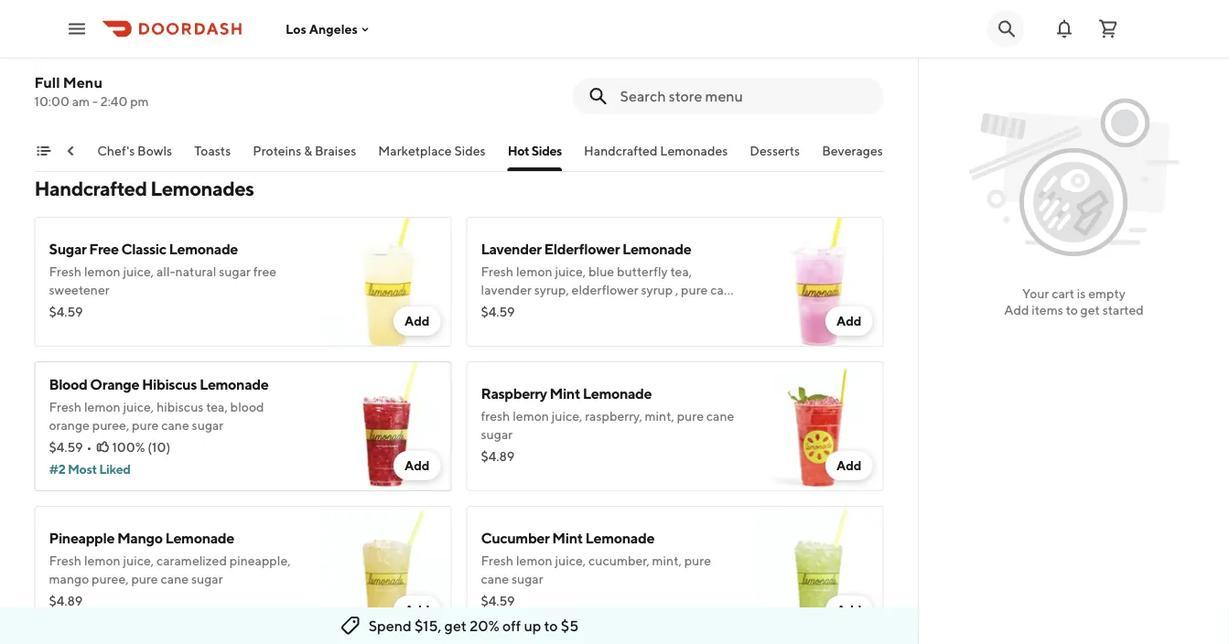 Task type: vqa. For each thing, say whether or not it's contained in the screenshot.
Variety inside $8.80 Nestle Drumstick Cookie Dipped Ice Cream Cones Variety Pack (8 Ct)
no



Task type: locate. For each thing, give the bounding box(es) containing it.
lemonade inside lavender elderflower lemonade fresh lemon juice, blue butterfly tea, lavender syrup, elderflower syrup , pure cane sugar
[[622, 240, 692, 258]]

cane inside pineapple mango lemonade fresh lemon juice, caramelized pineapple, mango puree, pure cane sugar $4.89
[[161, 572, 189, 587]]

1 vertical spatial handcrafted
[[34, 177, 147, 200]]

fresh for pineapple mango lemonade
[[49, 553, 82, 568]]

to
[[1066, 303, 1078, 318], [544, 617, 558, 635]]

fresh up lavender
[[481, 264, 514, 279]]

sugar free classic lemonade fresh lemon juice, all-natural sugar free sweetener $4.59
[[49, 240, 277, 319]]

bowls right chef's
[[138, 143, 173, 158]]

0 horizontal spatial $4.89
[[49, 594, 83, 609]]

sides
[[49, 28, 84, 45], [455, 143, 486, 158], [532, 143, 563, 158]]

0 horizontal spatial handcrafted
[[34, 177, 147, 200]]

handcrafted
[[585, 143, 658, 158], [34, 177, 147, 200]]

fresh down sugar
[[49, 264, 82, 279]]

pineapple
[[49, 530, 115, 547]]

add button for pineapple mango lemonade
[[394, 596, 441, 625]]

1 vertical spatial mint
[[552, 530, 583, 547]]

0 vertical spatial handcrafted lemonades
[[585, 143, 729, 158]]

angeles
[[309, 21, 358, 36]]

get
[[1081, 303, 1100, 318], [445, 617, 467, 635]]

puree, right the mango
[[92, 572, 129, 587]]

1 vertical spatial $4.89
[[49, 594, 83, 609]]

puree, inside blood orange hibiscus lemonade fresh lemon juice, hibiscus tea, blood orange puree, pure cane sugar
[[92, 418, 129, 433]]

1 vertical spatial lemonades
[[150, 177, 254, 200]]

mint,
[[645, 409, 675, 424], [652, 553, 682, 568]]

lemonade inside pineapple mango lemonade fresh lemon juice, caramelized pineapple, mango puree, pure cane sugar $4.89
[[165, 530, 234, 547]]

lemon for pineapple
[[84, 553, 121, 568]]

sugar inside cucumber mint lemonade fresh lemon juice, cucumber, mint, pure cane sugar $4.59
[[512, 572, 543, 587]]

2 puree, from the top
[[92, 572, 129, 587]]

pure inside pineapple mango lemonade fresh lemon juice, caramelized pineapple, mango puree, pure cane sugar $4.89
[[131, 572, 158, 587]]

fresh up orange
[[49, 400, 82, 415]]

0 horizontal spatial to
[[544, 617, 558, 635]]

sides by the quart image
[[322, 0, 452, 124]]

1 horizontal spatial get
[[1081, 303, 1100, 318]]

0 vertical spatial $4.89
[[481, 449, 515, 464]]

the
[[105, 28, 127, 45]]

add for cucumber
[[837, 603, 862, 618]]

0 vertical spatial mint
[[550, 385, 580, 402]]

lemon down cucumber
[[516, 553, 553, 568]]

handcrafted down scroll menu navigation left image
[[34, 177, 147, 200]]

2 horizontal spatial sides
[[532, 143, 563, 158]]

spend $15, get 20% off up to $5
[[369, 617, 579, 635]]

tea, up ,
[[671, 264, 692, 279]]

juice, inside pineapple mango lemonade fresh lemon juice, caramelized pineapple, mango puree, pure cane sugar $4.89
[[123, 553, 154, 568]]

$4.89 down the mango
[[49, 594, 83, 609]]

pm
[[130, 94, 149, 109]]

1 vertical spatial to
[[544, 617, 558, 635]]

puree, up '100%'
[[92, 418, 129, 433]]

1 horizontal spatial lemonades
[[661, 143, 729, 158]]

Item Search search field
[[620, 86, 869, 106]]

fresh inside blood orange hibiscus lemonade fresh lemon juice, hibiscus tea, blood orange puree, pure cane sugar
[[49, 400, 82, 415]]

juice, inside raspberry mint lemonade fresh lemon juice, raspberry, mint, pure cane sugar $4.89
[[552, 409, 583, 424]]

0 vertical spatial get
[[1081, 303, 1100, 318]]

up
[[524, 617, 541, 635]]

tea, left 'blood'
[[206, 400, 228, 415]]

0 vertical spatial to
[[1066, 303, 1078, 318]]

$4.59 inside cucumber mint lemonade fresh lemon juice, cucumber, mint, pure cane sugar $4.59
[[481, 594, 515, 609]]

1 horizontal spatial tea,
[[671, 264, 692, 279]]

lemonade up caramelized
[[165, 530, 234, 547]]

sugar
[[49, 240, 87, 258]]

scroll menu navigation left image
[[64, 144, 78, 158]]

blood orange hibiscus lemonade image
[[322, 362, 452, 492]]

add button for sugar free classic lemonade
[[394, 307, 441, 336]]

lemonade inside sugar free classic lemonade fresh lemon juice, all-natural sugar free sweetener $4.59
[[169, 240, 238, 258]]

butterfly
[[617, 264, 668, 279]]

hibiscus
[[142, 376, 197, 393]]

your cart is empty add items to get started
[[1004, 286, 1144, 318]]

$4.59 down orange
[[49, 440, 83, 455]]

fresh inside lavender elderflower lemonade fresh lemon juice, blue butterfly tea, lavender syrup, elderflower syrup , pure cane sugar
[[481, 264, 514, 279]]

get down the is at the right top of page
[[1081, 303, 1100, 318]]

1 horizontal spatial $4.89
[[481, 449, 515, 464]]

tea, inside lavender elderflower lemonade fresh lemon juice, blue butterfly tea, lavender syrup, elderflower syrup , pure cane sugar
[[671, 264, 692, 279]]

fresh up the mango
[[49, 553, 82, 568]]

lavender
[[481, 282, 532, 297]]

0 items, open order cart image
[[1098, 18, 1120, 40]]

juice, down "classic"
[[123, 264, 154, 279]]

handcrafted lemonades button
[[585, 142, 729, 171]]

10:00
[[34, 94, 70, 109]]

handcrafted lemonades
[[585, 143, 729, 158], [34, 177, 254, 200]]

add
[[1004, 303, 1029, 318], [405, 314, 430, 329], [837, 314, 862, 329], [405, 458, 430, 473], [837, 458, 862, 473], [405, 603, 430, 618], [837, 603, 862, 618]]

am
[[72, 94, 90, 109]]

tea, inside blood orange hibiscus lemonade fresh lemon juice, hibiscus tea, blood orange puree, pure cane sugar
[[206, 400, 228, 415]]

1 bowls from the left
[[41, 143, 76, 158]]

fresh
[[49, 264, 82, 279], [481, 264, 514, 279], [49, 400, 82, 415], [49, 553, 82, 568], [481, 553, 514, 568]]

1 horizontal spatial handcrafted
[[585, 143, 658, 158]]

$4.59 inside sugar free classic lemonade fresh lemon juice, all-natural sugar free sweetener $4.59
[[49, 304, 83, 319]]

,
[[675, 282, 679, 297]]

hibiscus
[[156, 400, 204, 415]]

lemonade up butterfly
[[622, 240, 692, 258]]

$4.89
[[481, 449, 515, 464], [49, 594, 83, 609]]

lemonade for lavender elderflower lemonade
[[622, 240, 692, 258]]

lemonade up natural
[[169, 240, 238, 258]]

sugar down lavender
[[481, 301, 513, 316]]

$4.59 down lavender
[[481, 304, 515, 319]]

tea,
[[671, 264, 692, 279], [206, 400, 228, 415]]

1 vertical spatial handcrafted lemonades
[[34, 177, 254, 200]]

1 horizontal spatial bowls
[[138, 143, 173, 158]]

fresh down cucumber
[[481, 553, 514, 568]]

pure down the mango
[[131, 572, 158, 587]]

100%
[[112, 440, 145, 455]]

mint
[[550, 385, 580, 402], [552, 530, 583, 547]]

lemonade inside blood orange hibiscus lemonade fresh lemon juice, hibiscus tea, blood orange puree, pure cane sugar
[[199, 376, 269, 393]]

by
[[86, 28, 102, 45]]

lemon down pineapple
[[84, 553, 121, 568]]

sides right hot
[[532, 143, 563, 158]]

lemon inside blood orange hibiscus lemonade fresh lemon juice, hibiscus tea, blood orange puree, pure cane sugar
[[84, 400, 121, 415]]

empty
[[1089, 286, 1126, 301]]

1 puree, from the top
[[92, 418, 129, 433]]

lemon down free
[[84, 264, 121, 279]]

poke bowls button
[[8, 142, 76, 171]]

cart
[[1052, 286, 1075, 301]]

juice, for raspberry
[[552, 409, 583, 424]]

fresh inside sugar free classic lemonade fresh lemon juice, all-natural sugar free sweetener $4.59
[[49, 264, 82, 279]]

0 vertical spatial handcrafted
[[585, 143, 658, 158]]

0 horizontal spatial lemonades
[[150, 177, 254, 200]]

0 vertical spatial mint,
[[645, 409, 675, 424]]

lemon inside pineapple mango lemonade fresh lemon juice, caramelized pineapple, mango puree, pure cane sugar $4.89
[[84, 553, 121, 568]]

lemonade for cucumber mint lemonade
[[585, 530, 655, 547]]

pure up 100% (10)
[[132, 418, 159, 433]]

2 bowls from the left
[[138, 143, 173, 158]]

pure right cucumber,
[[684, 553, 711, 568]]

1 horizontal spatial to
[[1066, 303, 1078, 318]]

1 horizontal spatial sides
[[455, 143, 486, 158]]

lemon inside lavender elderflower lemonade fresh lemon juice, blue butterfly tea, lavender syrup, elderflower syrup , pure cane sugar
[[516, 264, 553, 279]]

beverages
[[823, 143, 884, 158]]

puree, inside pineapple mango lemonade fresh lemon juice, caramelized pineapple, mango puree, pure cane sugar $4.89
[[92, 572, 129, 587]]

raspberry
[[481, 385, 547, 402]]

bowls for chef's bowls
[[138, 143, 173, 158]]

mint right cucumber
[[552, 530, 583, 547]]

sugar down 'fresh'
[[481, 427, 513, 442]]

juice, down elderflower
[[555, 264, 586, 279]]

$4.59 up 20%
[[481, 594, 515, 609]]

sugar down caramelized
[[191, 572, 223, 587]]

sides inside button
[[455, 143, 486, 158]]

add for lavender
[[837, 314, 862, 329]]

1 vertical spatial tea,
[[206, 400, 228, 415]]

lemonade up raspberry,
[[583, 385, 652, 402]]

0 horizontal spatial bowls
[[41, 143, 76, 158]]

elderflower
[[572, 282, 639, 297]]

lavender elderflower lemonade fresh lemon juice, blue butterfly tea, lavender syrup, elderflower syrup , pure cane sugar
[[481, 240, 739, 316]]

add button
[[394, 307, 441, 336], [826, 307, 873, 336], [394, 451, 441, 481], [826, 451, 873, 481], [394, 596, 441, 625], [826, 596, 873, 625]]

juice,
[[123, 264, 154, 279], [555, 264, 586, 279], [123, 400, 154, 415], [552, 409, 583, 424], [123, 553, 154, 568], [555, 553, 586, 568]]

add button for lavender elderflower lemonade
[[826, 307, 873, 336]]

pure inside lavender elderflower lemonade fresh lemon juice, blue butterfly tea, lavender syrup, elderflower syrup , pure cane sugar
[[681, 282, 708, 297]]

lemonade inside raspberry mint lemonade fresh lemon juice, raspberry, mint, pure cane sugar $4.89
[[583, 385, 652, 402]]

toasts
[[195, 143, 231, 158]]

pure inside blood orange hibiscus lemonade fresh lemon juice, hibiscus tea, blood orange puree, pure cane sugar
[[132, 418, 159, 433]]

lemon inside raspberry mint lemonade fresh lemon juice, raspberry, mint, pure cane sugar $4.89
[[513, 409, 549, 424]]

0 vertical spatial tea,
[[671, 264, 692, 279]]

cane inside cucumber mint lemonade fresh lemon juice, cucumber, mint, pure cane sugar $4.59
[[481, 572, 509, 587]]

cane inside blood orange hibiscus lemonade fresh lemon juice, hibiscus tea, blood orange puree, pure cane sugar
[[161, 418, 189, 433]]

mint, for cucumber mint lemonade
[[652, 553, 682, 568]]

0 vertical spatial puree,
[[92, 418, 129, 433]]

mint, inside raspberry mint lemonade fresh lemon juice, raspberry, mint, pure cane sugar $4.89
[[645, 409, 675, 424]]

proteins & braises
[[253, 143, 357, 158]]

pure right raspberry,
[[677, 409, 704, 424]]

juice, down the mango
[[123, 553, 154, 568]]

syrup,
[[534, 282, 569, 297]]

pineapple mango lemonade fresh lemon juice, caramelized pineapple, mango puree, pure cane sugar $4.89
[[49, 530, 291, 609]]

handcrafted inside button
[[585, 143, 658, 158]]

sides left by
[[49, 28, 84, 45]]

lemon up syrup,
[[516, 264, 553, 279]]

add for pineapple
[[405, 603, 430, 618]]

get inside the 'your cart is empty add items to get started'
[[1081, 303, 1100, 318]]

juice, down orange
[[123, 400, 154, 415]]

juice, left raspberry,
[[552, 409, 583, 424]]

lemonades down toasts button
[[150, 177, 254, 200]]

to inside the 'your cart is empty add items to get started'
[[1066, 303, 1078, 318]]

pure right ,
[[681, 282, 708, 297]]

cane inside lavender elderflower lemonade fresh lemon juice, blue butterfly tea, lavender syrup, elderflower syrup , pure cane sugar
[[711, 282, 739, 297]]

sugar down cucumber
[[512, 572, 543, 587]]

to right up
[[544, 617, 558, 635]]

syrup
[[641, 282, 673, 297]]

sides left hot
[[455, 143, 486, 158]]

add button for cucumber mint lemonade
[[826, 596, 873, 625]]

mint, inside cucumber mint lemonade fresh lemon juice, cucumber, mint, pure cane sugar $4.59
[[652, 553, 682, 568]]

all-
[[156, 264, 175, 279]]

full
[[34, 74, 60, 91]]

fresh inside pineapple mango lemonade fresh lemon juice, caramelized pineapple, mango puree, pure cane sugar $4.89
[[49, 553, 82, 568]]

blood orange hibiscus lemonade fresh lemon juice, hibiscus tea, blood orange puree, pure cane sugar
[[49, 376, 269, 433]]

handcrafted right hot sides
[[585, 143, 658, 158]]

lemonade inside cucumber mint lemonade fresh lemon juice, cucumber, mint, pure cane sugar $4.59
[[585, 530, 655, 547]]

juice, inside cucumber mint lemonade fresh lemon juice, cucumber, mint, pure cane sugar $4.59
[[555, 553, 586, 568]]

0 horizontal spatial get
[[445, 617, 467, 635]]

lemonade up 'blood'
[[199, 376, 269, 393]]

0 horizontal spatial tea,
[[206, 400, 228, 415]]

mint right "raspberry"
[[550, 385, 580, 402]]

get right $15,
[[445, 617, 467, 635]]

cane inside raspberry mint lemonade fresh lemon juice, raspberry, mint, pure cane sugar $4.89
[[707, 409, 735, 424]]

lemon down orange
[[84, 400, 121, 415]]

juice, inside blood orange hibiscus lemonade fresh lemon juice, hibiscus tea, blood orange puree, pure cane sugar
[[123, 400, 154, 415]]

bowls right poke
[[41, 143, 76, 158]]

cane
[[711, 282, 739, 297], [707, 409, 735, 424], [161, 418, 189, 433], [161, 572, 189, 587], [481, 572, 509, 587]]

marketplace sides button
[[379, 142, 486, 171]]

lemonades inside button
[[661, 143, 729, 158]]

0 horizontal spatial handcrafted lemonades
[[34, 177, 254, 200]]

mango
[[49, 572, 89, 587]]

lemon inside cucumber mint lemonade fresh lemon juice, cucumber, mint, pure cane sugar $4.59
[[516, 553, 553, 568]]

to down cart
[[1066, 303, 1078, 318]]

lemonade up cucumber,
[[585, 530, 655, 547]]

sugar left free
[[219, 264, 251, 279]]

pure
[[681, 282, 708, 297], [677, 409, 704, 424], [132, 418, 159, 433], [684, 553, 711, 568], [131, 572, 158, 587]]

mint, right cucumber,
[[652, 553, 682, 568]]

juice, for cucumber
[[555, 553, 586, 568]]

1 vertical spatial puree,
[[92, 572, 129, 587]]

$4.59 down sweetener
[[49, 304, 83, 319]]

mint inside cucumber mint lemonade fresh lemon juice, cucumber, mint, pure cane sugar $4.59
[[552, 530, 583, 547]]

0 vertical spatial lemonades
[[661, 143, 729, 158]]

puree,
[[92, 418, 129, 433], [92, 572, 129, 587]]

mint for cucumber
[[552, 530, 583, 547]]

-
[[92, 94, 98, 109]]

notification bell image
[[1054, 18, 1076, 40]]

add for sugar
[[405, 314, 430, 329]]

beverages button
[[823, 142, 884, 171]]

started
[[1103, 303, 1144, 318]]

lemon down "raspberry"
[[513, 409, 549, 424]]

lemonades down item search search field
[[661, 143, 729, 158]]

mint, right raspberry,
[[645, 409, 675, 424]]

mint inside raspberry mint lemonade fresh lemon juice, raspberry, mint, pure cane sugar $4.89
[[550, 385, 580, 402]]

fresh
[[481, 409, 510, 424]]

&
[[304, 143, 313, 158]]

sugar down hibiscus
[[192, 418, 224, 433]]

1 vertical spatial mint,
[[652, 553, 682, 568]]

juice, inside lavender elderflower lemonade fresh lemon juice, blue butterfly tea, lavender syrup, elderflower syrup , pure cane sugar
[[555, 264, 586, 279]]

chef's bowls
[[98, 143, 173, 158]]

$4.89 down 'fresh'
[[481, 449, 515, 464]]

fresh inside cucumber mint lemonade fresh lemon juice, cucumber, mint, pure cane sugar $4.59
[[481, 553, 514, 568]]

juice, left cucumber,
[[555, 553, 586, 568]]

lavender elderflower lemonade image
[[754, 217, 884, 347]]



Task type: describe. For each thing, give the bounding box(es) containing it.
cucumber
[[481, 530, 550, 547]]

desserts button
[[750, 142, 801, 171]]

lemonade for pineapple mango lemonade
[[165, 530, 234, 547]]

orange
[[49, 418, 90, 433]]

#2 most liked
[[49, 462, 130, 477]]

sugar free classic lemonade image
[[322, 217, 452, 347]]

menu
[[63, 74, 103, 91]]

poke bowls
[[8, 143, 76, 158]]

1 vertical spatial get
[[445, 617, 467, 635]]

mango
[[117, 530, 163, 547]]

los
[[286, 21, 307, 36]]

sugar inside blood orange hibiscus lemonade fresh lemon juice, hibiscus tea, blood orange puree, pure cane sugar
[[192, 418, 224, 433]]

sugar inside sugar free classic lemonade fresh lemon juice, all-natural sugar free sweetener $4.59
[[219, 264, 251, 279]]

#2
[[49, 462, 65, 477]]

fresh for cucumber mint lemonade
[[481, 553, 514, 568]]

raspberry mint lemonade fresh lemon juice, raspberry, mint, pure cane sugar $4.89
[[481, 385, 735, 464]]

bowls for poke bowls
[[41, 143, 76, 158]]

lavender
[[481, 240, 542, 258]]

elderflower
[[544, 240, 620, 258]]

$5
[[561, 617, 579, 635]]

hot sides
[[508, 143, 563, 158]]

orange
[[90, 376, 139, 393]]

blood
[[49, 376, 87, 393]]

sweetener
[[49, 282, 110, 297]]

sugar inside raspberry mint lemonade fresh lemon juice, raspberry, mint, pure cane sugar $4.89
[[481, 427, 513, 442]]

full menu 10:00 am - 2:40 pm
[[34, 74, 149, 109]]

los angeles button
[[286, 21, 372, 36]]

open menu image
[[66, 18, 88, 40]]

cucumber mint lemonade fresh lemon juice, cucumber, mint, pure cane sugar $4.59
[[481, 530, 711, 609]]

fresh for lavender elderflower lemonade
[[481, 264, 514, 279]]

pure inside cucumber mint lemonade fresh lemon juice, cucumber, mint, pure cane sugar $4.59
[[684, 553, 711, 568]]

•
[[87, 440, 92, 455]]

lemon inside sugar free classic lemonade fresh lemon juice, all-natural sugar free sweetener $4.59
[[84, 264, 121, 279]]

add inside the 'your cart is empty add items to get started'
[[1004, 303, 1029, 318]]

caramelized
[[156, 553, 227, 568]]

hot
[[508, 143, 530, 158]]

(10)
[[148, 440, 170, 455]]

proteins & braises button
[[253, 142, 357, 171]]

los angeles
[[286, 21, 358, 36]]

free
[[89, 240, 119, 258]]

sides by the quart
[[49, 28, 168, 45]]

raspberry,
[[585, 409, 642, 424]]

lemon for cucumber
[[516, 553, 553, 568]]

100% (10)
[[112, 440, 170, 455]]

proteins
[[253, 143, 302, 158]]

juice, inside sugar free classic lemonade fresh lemon juice, all-natural sugar free sweetener $4.59
[[123, 264, 154, 279]]

$4.59 •
[[49, 440, 92, 455]]

poke
[[8, 143, 38, 158]]

your
[[1023, 286, 1049, 301]]

juice, for lavender
[[555, 264, 586, 279]]

sides for hot sides
[[532, 143, 563, 158]]

cucumber mint lemonade image
[[754, 506, 884, 636]]

2:40
[[100, 94, 128, 109]]

pineapple mango lemonade image
[[322, 506, 452, 636]]

chef's bowls button
[[98, 142, 173, 171]]

20%
[[470, 617, 500, 635]]

lemon for lavender
[[516, 264, 553, 279]]

mint for raspberry
[[550, 385, 580, 402]]

add for raspberry
[[837, 458, 862, 473]]

desserts
[[750, 143, 801, 158]]

sugar inside lavender elderflower lemonade fresh lemon juice, blue butterfly tea, lavender syrup, elderflower syrup , pure cane sugar
[[481, 301, 513, 316]]

tea, for hibiscus
[[206, 400, 228, 415]]

spend
[[369, 617, 412, 635]]

add button for blood orange hibiscus lemonade
[[394, 451, 441, 481]]

mint, for raspberry mint lemonade
[[645, 409, 675, 424]]

cucumber,
[[589, 553, 650, 568]]

0 horizontal spatial sides
[[49, 28, 84, 45]]

blue
[[589, 264, 614, 279]]

liked
[[99, 462, 130, 477]]

$4.89 inside pineapple mango lemonade fresh lemon juice, caramelized pineapple, mango puree, pure cane sugar $4.89
[[49, 594, 83, 609]]

classic
[[121, 240, 166, 258]]

is
[[1077, 286, 1086, 301]]

sides for marketplace sides
[[455, 143, 486, 158]]

chef's
[[98, 143, 135, 158]]

add button for raspberry mint lemonade
[[826, 451, 873, 481]]

braises
[[315, 143, 357, 158]]

lemonade for raspberry mint lemonade
[[583, 385, 652, 402]]

items
[[1032, 303, 1064, 318]]

blood
[[230, 400, 264, 415]]

to for up
[[544, 617, 558, 635]]

$15,
[[415, 617, 442, 635]]

pineapple,
[[230, 553, 291, 568]]

sugar inside pineapple mango lemonade fresh lemon juice, caramelized pineapple, mango puree, pure cane sugar $4.89
[[191, 572, 223, 587]]

free
[[253, 264, 277, 279]]

lemon for raspberry
[[513, 409, 549, 424]]

to for items
[[1066, 303, 1078, 318]]

marketplace sides
[[379, 143, 486, 158]]

natural
[[175, 264, 216, 279]]

toasts button
[[195, 142, 231, 171]]

quart
[[129, 28, 168, 45]]

most
[[68, 462, 97, 477]]

raspberry mint lemonade image
[[754, 362, 884, 492]]

tea, for lemonade
[[671, 264, 692, 279]]

pure inside raspberry mint lemonade fresh lemon juice, raspberry, mint, pure cane sugar $4.89
[[677, 409, 704, 424]]

show menu categories image
[[36, 144, 51, 158]]

1 horizontal spatial handcrafted lemonades
[[585, 143, 729, 158]]

juice, for pineapple
[[123, 553, 154, 568]]

$4.89 inside raspberry mint lemonade fresh lemon juice, raspberry, mint, pure cane sugar $4.89
[[481, 449, 515, 464]]

marketplace
[[379, 143, 452, 158]]

off
[[503, 617, 521, 635]]



